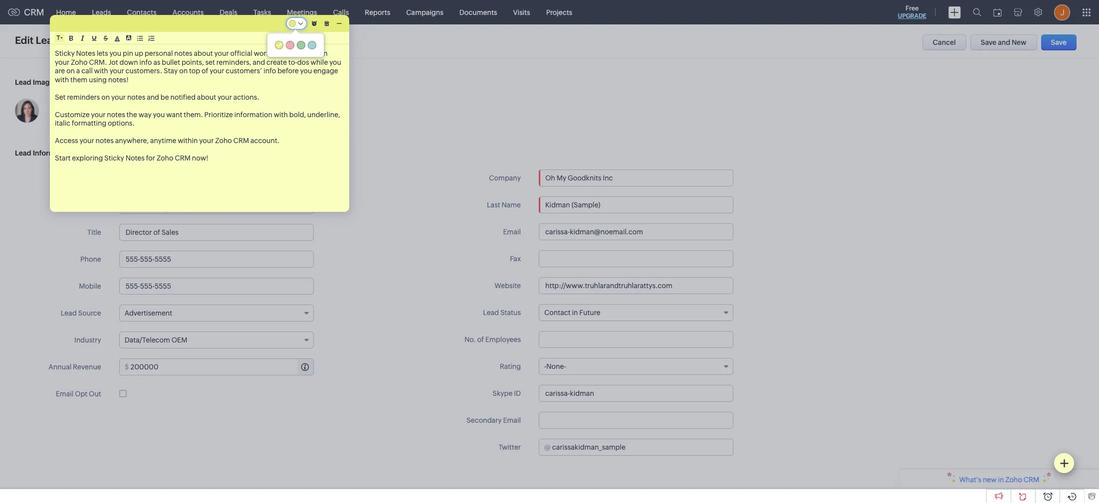Task type: vqa. For each thing, say whether or not it's contained in the screenshot.
Save button
yes



Task type: describe. For each thing, give the bounding box(es) containing it.
annual revenue
[[49, 363, 101, 371]]

reminders
[[67, 93, 100, 101]]

actions.
[[233, 93, 259, 101]]

save button
[[1041, 34, 1077, 50]]

lead for lead status
[[483, 309, 499, 317]]

1 vertical spatial info
[[264, 67, 276, 75]]

free
[[906, 4, 919, 12]]

skype
[[493, 390, 513, 398]]

anywhere,
[[115, 137, 149, 145]]

twitter
[[499, 444, 521, 452]]

source
[[78, 309, 101, 317]]

the
[[127, 111, 137, 119]]

underline,
[[307, 111, 340, 119]]

contacts
[[127, 8, 157, 16]]

layout
[[96, 36, 117, 44]]

customers.
[[126, 67, 162, 75]]

crm link
[[8, 7, 44, 17]]

title
[[87, 229, 101, 237]]

your up notes!
[[110, 67, 124, 75]]

industry
[[74, 336, 101, 344]]

out
[[89, 390, 101, 398]]

address
[[15, 491, 42, 499]]

top
[[189, 67, 200, 75]]

them.
[[184, 111, 203, 119]]

jot
[[108, 58, 118, 66]]

deals link
[[212, 0, 245, 24]]

tasks link
[[245, 0, 279, 24]]

1 horizontal spatial sticky
[[104, 154, 124, 162]]

save and new button
[[971, 34, 1037, 50]]

zoho inside the sticky notes lets you pin up personal notes about your official work items from within your zoho crm. jot down info as bullet points, set reminders, and create to-dos while you are on a call with your customers. stay on top of your customers' info before you engage with them using notes!
[[71, 58, 88, 66]]

2 horizontal spatial on
[[179, 67, 188, 75]]

no. of employees
[[465, 336, 521, 344]]

anytime
[[150, 137, 176, 145]]

your up are in the top of the page
[[55, 58, 69, 66]]

way
[[139, 111, 152, 119]]

personal
[[145, 49, 173, 57]]

points,
[[182, 58, 204, 66]]

lead up are in the top of the page
[[36, 34, 59, 46]]

set
[[205, 58, 215, 66]]

are
[[55, 67, 65, 75]]

2 horizontal spatial zoho
[[215, 137, 232, 145]]

sticky notes lets you pin up personal notes about your official work items from within your zoho crm. jot down info as bullet points, set reminders, and create to-dos while you are on a call with your customers. stay on top of your customers' info before you engage with them using notes!
[[55, 49, 343, 84]]

0 horizontal spatial edit
[[15, 34, 34, 46]]

accounts
[[173, 8, 204, 16]]

last name
[[487, 201, 521, 209]]

using
[[89, 76, 107, 84]]

set reminders on your notes and be notified about your actions.
[[55, 93, 259, 101]]

reports
[[365, 8, 390, 16]]

home
[[56, 8, 76, 16]]

customize your notes the way you want them. prioritize information with bold, underline, italic formatting options.
[[55, 111, 342, 127]]

create menu image
[[949, 6, 961, 18]]

leads link
[[84, 0, 119, 24]]

pin
[[123, 49, 133, 57]]

notes inside the sticky notes lets you pin up personal notes about your official work items from within your zoho crm. jot down info as bullet points, set reminders, and create to-dos while you are on a call with your customers. stay on top of your customers' info before you engage with them using notes!
[[76, 49, 95, 57]]

prioritize
[[204, 111, 233, 119]]

calendar image
[[993, 8, 1002, 16]]

bullet
[[162, 58, 180, 66]]

search image
[[973, 8, 982, 16]]

0 horizontal spatial within
[[178, 137, 198, 145]]

to-
[[288, 58, 297, 66]]

start
[[55, 154, 71, 162]]

no.
[[465, 336, 476, 344]]

while
[[311, 58, 328, 66]]

profile image
[[1054, 4, 1070, 20]]

bold,
[[289, 111, 306, 119]]

a
[[76, 67, 80, 75]]

contacts link
[[119, 0, 165, 24]]

calls
[[333, 8, 349, 16]]

as
[[153, 58, 160, 66]]

crm.
[[89, 58, 107, 66]]

opt
[[75, 390, 87, 398]]

information for address information
[[44, 491, 83, 499]]

employees
[[485, 336, 521, 344]]

last
[[487, 201, 500, 209]]

profile element
[[1048, 0, 1076, 24]]

edit page layout link
[[64, 36, 117, 44]]

lets
[[97, 49, 108, 57]]

of inside the sticky notes lets you pin up personal notes about your official work items from within your zoho crm. jot down info as bullet points, set reminders, and create to-dos while you are on a call with your customers. stay on top of your customers' info before you engage with them using notes!
[[202, 67, 208, 75]]

lead for lead source
[[61, 309, 77, 317]]

1 horizontal spatial on
[[101, 93, 110, 101]]

website
[[495, 282, 521, 290]]

campaigns
[[406, 8, 444, 16]]

deals
[[220, 8, 237, 16]]

0 horizontal spatial info
[[139, 58, 152, 66]]

revenue
[[73, 363, 101, 371]]

status
[[500, 309, 521, 317]]

for
[[146, 154, 155, 162]]

from
[[291, 49, 306, 57]]

your up 'prioritize'
[[218, 93, 232, 101]]

set
[[55, 93, 66, 101]]

italic
[[55, 119, 70, 127]]

lead for lead information
[[15, 149, 31, 157]]

now!
[[192, 154, 208, 162]]

call
[[81, 67, 93, 75]]

them
[[70, 76, 87, 84]]

leads
[[92, 8, 111, 16]]

free upgrade
[[898, 4, 927, 19]]

about for notified
[[197, 93, 216, 101]]

dos
[[297, 58, 309, 66]]

campaigns link
[[398, 0, 451, 24]]

edit lead edit page layout
[[15, 34, 117, 46]]

secondary
[[467, 417, 502, 425]]



Task type: locate. For each thing, give the bounding box(es) containing it.
1 vertical spatial sticky
[[104, 154, 124, 162]]

notes left for
[[126, 154, 145, 162]]

notes up the
[[127, 93, 145, 101]]

lead
[[36, 34, 59, 46], [15, 78, 31, 86], [15, 149, 31, 157], [483, 309, 499, 317], [61, 309, 77, 317]]

your inside customize your notes the way you want them. prioritize information with bold, underline, italic formatting options.
[[91, 111, 106, 119]]

lead left status
[[483, 309, 499, 317]]

delete image
[[324, 21, 329, 26]]

email left 'opt'
[[56, 390, 73, 398]]

1 vertical spatial zoho
[[215, 137, 232, 145]]

your down notes!
[[111, 93, 126, 101]]

about up set
[[194, 49, 213, 57]]

0 horizontal spatial sticky
[[55, 49, 75, 57]]

within inside the sticky notes lets you pin up personal notes about your official work items from within your zoho crm. jot down info as bullet points, set reminders, and create to-dos while you are on a call with your customers. stay on top of your customers' info before you engage with them using notes!
[[308, 49, 328, 57]]

zoho right for
[[157, 154, 173, 162]]

0 vertical spatial notes
[[76, 49, 95, 57]]

lead image
[[15, 78, 54, 86]]

you down dos
[[300, 67, 312, 75]]

on left the top
[[179, 67, 188, 75]]

your up set
[[214, 49, 229, 57]]

1 horizontal spatial and
[[253, 58, 265, 66]]

items
[[271, 49, 289, 57]]

1 vertical spatial about
[[197, 93, 216, 101]]

save down the profile 'image'
[[1051, 38, 1067, 46]]

documents link
[[451, 0, 505, 24]]

info down create
[[264, 67, 276, 75]]

image image
[[15, 99, 39, 123]]

0 vertical spatial crm
[[24, 7, 44, 17]]

edit inside "edit lead edit page layout"
[[64, 36, 76, 44]]

None text field
[[539, 197, 734, 214], [539, 250, 734, 267], [119, 251, 314, 268], [539, 277, 734, 294], [131, 359, 313, 375], [539, 385, 734, 402], [539, 412, 734, 429], [539, 197, 734, 214], [539, 250, 734, 267], [119, 251, 314, 268], [539, 277, 734, 294], [131, 359, 313, 375], [539, 385, 734, 402], [539, 412, 734, 429]]

and inside the sticky notes lets you pin up personal notes about your official work items from within your zoho crm. jot down info as bullet points, set reminders, and create to-dos while you are on a call with your customers. stay on top of your customers' info before you engage with them using notes!
[[253, 58, 265, 66]]

address information
[[15, 491, 83, 499]]

0 horizontal spatial of
[[202, 67, 208, 75]]

company
[[489, 174, 521, 182]]

1 vertical spatial with
[[55, 76, 69, 84]]

crm left account.
[[233, 137, 249, 145]]

page
[[78, 36, 94, 44]]

projects link
[[538, 0, 580, 24]]

0 vertical spatial info
[[139, 58, 152, 66]]

notes down page
[[76, 49, 95, 57]]

your down set
[[210, 67, 224, 75]]

2 vertical spatial zoho
[[157, 154, 173, 162]]

within up now!
[[178, 137, 198, 145]]

customize
[[55, 111, 90, 119]]

about
[[194, 49, 213, 57], [197, 93, 216, 101]]

None text field
[[167, 198, 313, 214], [539, 224, 734, 241], [119, 224, 314, 241], [119, 278, 314, 295], [539, 331, 734, 348], [552, 440, 733, 456], [167, 198, 313, 214], [539, 224, 734, 241], [119, 224, 314, 241], [119, 278, 314, 295], [539, 331, 734, 348], [552, 440, 733, 456]]

lead for lead image
[[15, 78, 31, 86]]

0 vertical spatial of
[[202, 67, 208, 75]]

email opt out
[[56, 390, 101, 398]]

visits link
[[505, 0, 538, 24]]

fax
[[510, 255, 521, 263]]

lead source
[[61, 309, 101, 317]]

tasks
[[253, 8, 271, 16]]

and left new
[[998, 38, 1011, 46]]

of right no.
[[477, 336, 484, 344]]

cancel button
[[923, 34, 967, 50]]

formatting
[[72, 119, 106, 127]]

save left new
[[981, 38, 997, 46]]

save
[[981, 38, 997, 46], [1051, 38, 1067, 46]]

reminders,
[[216, 58, 251, 66]]

2 vertical spatial with
[[274, 111, 288, 119]]

your
[[214, 49, 229, 57], [55, 58, 69, 66], [110, 67, 124, 75], [210, 67, 224, 75], [111, 93, 126, 101], [218, 93, 232, 101], [91, 111, 106, 119], [80, 137, 94, 145], [199, 137, 214, 145]]

create menu element
[[943, 0, 967, 24]]

you
[[109, 49, 121, 57], [329, 58, 341, 66], [300, 67, 312, 75], [153, 111, 165, 119]]

edit left page
[[64, 36, 76, 44]]

1 vertical spatial and
[[253, 58, 265, 66]]

lead left start
[[15, 149, 31, 157]]

and
[[998, 38, 1011, 46], [253, 58, 265, 66], [147, 93, 159, 101]]

sticky down "edit lead edit page layout"
[[55, 49, 75, 57]]

1 vertical spatial within
[[178, 137, 198, 145]]

email for email opt out
[[56, 390, 73, 398]]

1 horizontal spatial of
[[477, 336, 484, 344]]

search element
[[967, 0, 987, 24]]

1 horizontal spatial crm
[[175, 154, 191, 162]]

want
[[166, 111, 182, 119]]

you right way
[[153, 111, 165, 119]]

zoho
[[71, 58, 88, 66], [215, 137, 232, 145], [157, 154, 173, 162]]

0 horizontal spatial crm
[[24, 7, 44, 17]]

2 vertical spatial email
[[503, 417, 521, 425]]

notes
[[76, 49, 95, 57], [126, 154, 145, 162]]

1 horizontal spatial within
[[308, 49, 328, 57]]

1 save from the left
[[981, 38, 997, 46]]

about up 'prioritize'
[[197, 93, 216, 101]]

calls link
[[325, 0, 357, 24]]

2 save from the left
[[1051, 38, 1067, 46]]

1 vertical spatial notes
[[126, 154, 145, 162]]

save and new
[[981, 38, 1027, 46]]

zoho down 'prioritize'
[[215, 137, 232, 145]]

meetings link
[[279, 0, 325, 24]]

information right "address"
[[44, 491, 83, 499]]

0 vertical spatial and
[[998, 38, 1011, 46]]

notes inside customize your notes the way you want them. prioritize information with bold, underline, italic formatting options.
[[107, 111, 125, 119]]

zoho up a
[[71, 58, 88, 66]]

notes down formatting
[[96, 137, 114, 145]]

be
[[161, 93, 169, 101]]

0 horizontal spatial with
[[55, 76, 69, 84]]

2 horizontal spatial and
[[998, 38, 1011, 46]]

lead status
[[483, 309, 521, 317]]

with down crm.
[[94, 67, 108, 75]]

notes inside the sticky notes lets you pin up personal notes about your official work items from within your zoho crm. jot down info as bullet points, set reminders, and create to-dos while you are on a call with your customers. stay on top of your customers' info before you engage with them using notes!
[[174, 49, 192, 57]]

exploring
[[72, 154, 103, 162]]

0 horizontal spatial zoho
[[71, 58, 88, 66]]

reminder image
[[312, 21, 317, 26]]

1 horizontal spatial with
[[94, 67, 108, 75]]

meetings
[[287, 8, 317, 16]]

on left a
[[66, 67, 75, 75]]

options.
[[108, 119, 135, 127]]

create new sticky note image
[[1060, 459, 1069, 468]]

lead left source
[[61, 309, 77, 317]]

image
[[33, 78, 54, 86]]

stay
[[164, 67, 178, 75]]

1 vertical spatial email
[[56, 390, 73, 398]]

customers'
[[226, 67, 262, 75]]

email down name
[[503, 228, 521, 236]]

start exploring sticky notes for zoho crm now!
[[55, 154, 208, 162]]

secondary email
[[467, 417, 521, 425]]

name
[[502, 201, 521, 209]]

sticky
[[55, 49, 75, 57], [104, 154, 124, 162]]

email
[[503, 228, 521, 236], [56, 390, 73, 398], [503, 417, 521, 425]]

and left be
[[147, 93, 159, 101]]

info up customers.
[[139, 58, 152, 66]]

on down 'using'
[[101, 93, 110, 101]]

information down "access"
[[33, 149, 72, 157]]

crm left home 'link'
[[24, 7, 44, 17]]

with left bold,
[[274, 111, 288, 119]]

information for lead information
[[33, 149, 72, 157]]

crm left now!
[[175, 154, 191, 162]]

down
[[120, 58, 138, 66]]

edit down crm link
[[15, 34, 34, 46]]

0 horizontal spatial on
[[66, 67, 75, 75]]

sticky inside the sticky notes lets you pin up personal notes about your official work items from within your zoho crm. jot down info as bullet points, set reminders, and create to-dos while you are on a call with your customers. stay on top of your customers' info before you engage with them using notes!
[[55, 49, 75, 57]]

skype id
[[493, 390, 521, 398]]

1 horizontal spatial notes
[[126, 154, 145, 162]]

lead left the image
[[15, 78, 31, 86]]

rating
[[500, 363, 521, 371]]

mobile
[[79, 282, 101, 290]]

None field
[[56, 34, 63, 42]]

of
[[202, 67, 208, 75], [477, 336, 484, 344]]

with inside customize your notes the way you want them. prioritize information with bold, underline, italic formatting options.
[[274, 111, 288, 119]]

save for save
[[1051, 38, 1067, 46]]

0 vertical spatial email
[[503, 228, 521, 236]]

0 vertical spatial information
[[33, 149, 72, 157]]

1 horizontal spatial edit
[[64, 36, 76, 44]]

reports link
[[357, 0, 398, 24]]

1 vertical spatial crm
[[233, 137, 249, 145]]

2 vertical spatial crm
[[175, 154, 191, 162]]

save for save and new
[[981, 38, 997, 46]]

you up engage
[[329, 58, 341, 66]]

2 horizontal spatial crm
[[233, 137, 249, 145]]

email for email
[[503, 228, 521, 236]]

on
[[66, 67, 75, 75], [179, 67, 188, 75], [101, 93, 110, 101]]

you up jot
[[109, 49, 121, 57]]

engage
[[313, 67, 338, 75]]

your up formatting
[[91, 111, 106, 119]]

notes up points,
[[174, 49, 192, 57]]

0 vertical spatial sticky
[[55, 49, 75, 57]]

about inside the sticky notes lets you pin up personal notes about your official work items from within your zoho crm. jot down info as bullet points, set reminders, and create to-dos while you are on a call with your customers. stay on top of your customers' info before you engage with them using notes!
[[194, 49, 213, 57]]

1 horizontal spatial info
[[264, 67, 276, 75]]

up
[[135, 49, 143, 57]]

with
[[94, 67, 108, 75], [55, 76, 69, 84], [274, 111, 288, 119]]

about for notes
[[194, 49, 213, 57]]

within up while
[[308, 49, 328, 57]]

id
[[514, 390, 521, 398]]

and inside save and new button
[[998, 38, 1011, 46]]

cancel
[[933, 38, 956, 46]]

0 vertical spatial about
[[194, 49, 213, 57]]

home link
[[48, 0, 84, 24]]

and down 'work'
[[253, 58, 265, 66]]

notes up options.
[[107, 111, 125, 119]]

with down are in the top of the page
[[55, 76, 69, 84]]

of down set
[[202, 67, 208, 75]]

0 horizontal spatial save
[[981, 38, 997, 46]]

1 horizontal spatial save
[[1051, 38, 1067, 46]]

account.
[[251, 137, 280, 145]]

information
[[234, 111, 272, 119]]

within
[[308, 49, 328, 57], [178, 137, 198, 145]]

2 horizontal spatial with
[[274, 111, 288, 119]]

1 vertical spatial information
[[44, 491, 83, 499]]

documents
[[459, 8, 497, 16]]

0 vertical spatial with
[[94, 67, 108, 75]]

before
[[278, 67, 299, 75]]

your up exploring
[[80, 137, 94, 145]]

notified
[[170, 93, 196, 101]]

email up twitter
[[503, 417, 521, 425]]

1 vertical spatial of
[[477, 336, 484, 344]]

you inside customize your notes the way you want them. prioritize information with bold, underline, italic formatting options.
[[153, 111, 165, 119]]

visits
[[513, 8, 530, 16]]

0 horizontal spatial notes
[[76, 49, 95, 57]]

sticky down anywhere,
[[104, 154, 124, 162]]

lead information
[[15, 149, 72, 157]]

0 vertical spatial zoho
[[71, 58, 88, 66]]

0 horizontal spatial and
[[147, 93, 159, 101]]

crm
[[24, 7, 44, 17], [233, 137, 249, 145], [175, 154, 191, 162]]

1 horizontal spatial zoho
[[157, 154, 173, 162]]

your up now!
[[199, 137, 214, 145]]

upgrade
[[898, 12, 927, 19]]

2 vertical spatial and
[[147, 93, 159, 101]]

0 vertical spatial within
[[308, 49, 328, 57]]



